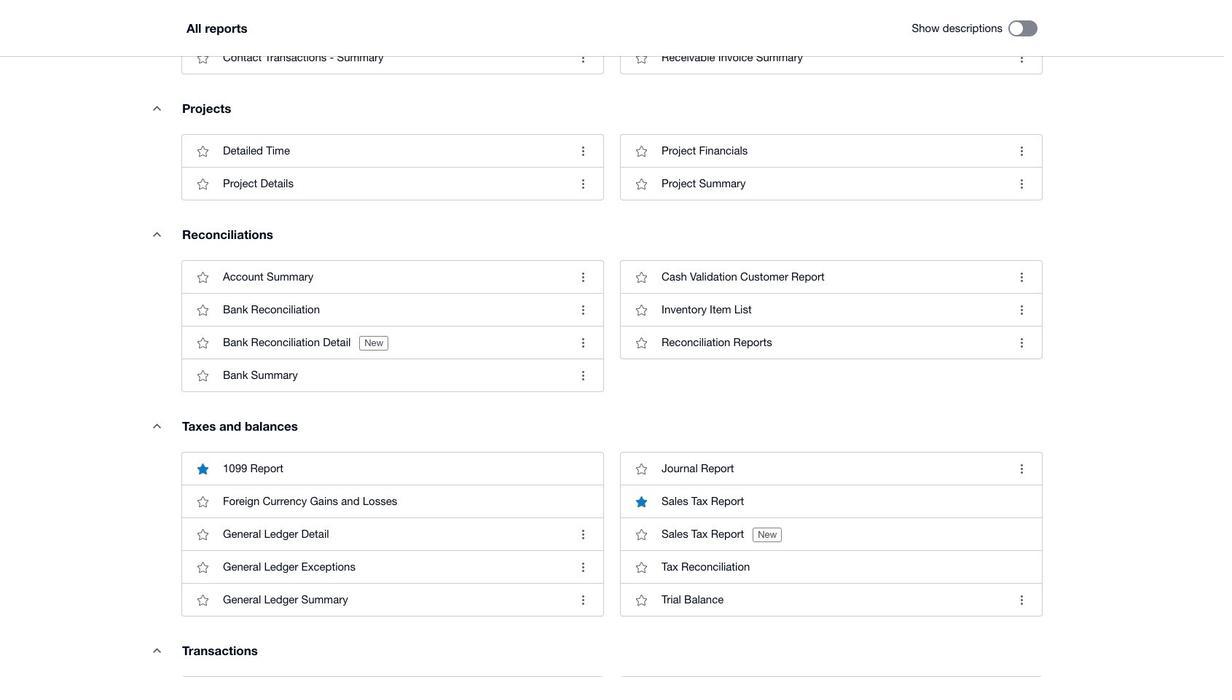Task type: describe. For each thing, give the bounding box(es) containing it.
remove favorite image
[[188, 454, 217, 484]]

2 vertical spatial more options image
[[569, 295, 598, 325]]

1 vertical spatial more options image
[[569, 263, 598, 292]]

2 expand report group image from the top
[[142, 220, 171, 249]]

0 vertical spatial more options image
[[1008, 137, 1037, 166]]



Task type: vqa. For each thing, say whether or not it's contained in the screenshot.
bottommost Remove Favorite ICON
yes



Task type: locate. For each thing, give the bounding box(es) containing it.
expand report group image
[[142, 93, 171, 123], [142, 220, 171, 249], [142, 411, 171, 441], [142, 636, 171, 665]]

3 expand report group image from the top
[[142, 411, 171, 441]]

more options image
[[1008, 137, 1037, 166], [569, 263, 598, 292], [569, 295, 598, 325]]

1 expand report group image from the top
[[142, 93, 171, 123]]

favorite image
[[627, 43, 656, 72], [627, 137, 656, 166], [188, 169, 217, 198], [627, 295, 656, 325], [188, 328, 217, 357], [627, 328, 656, 357], [188, 361, 217, 390], [627, 454, 656, 484], [188, 487, 217, 516], [188, 520, 217, 549], [188, 553, 217, 582], [188, 586, 217, 615], [627, 586, 656, 615]]

4 expand report group image from the top
[[142, 636, 171, 665]]

more options image
[[569, 43, 598, 72], [1008, 43, 1037, 72], [569, 137, 598, 166], [569, 169, 598, 198], [569, 328, 598, 357], [569, 361, 598, 390], [569, 520, 598, 549], [569, 553, 598, 582], [569, 586, 598, 615]]

remove favorite image
[[627, 487, 656, 516]]

favorite image
[[188, 43, 217, 72], [188, 137, 217, 166], [627, 169, 656, 198], [188, 263, 217, 292], [627, 263, 656, 292], [188, 295, 217, 325], [627, 520, 656, 549], [627, 553, 656, 582]]



